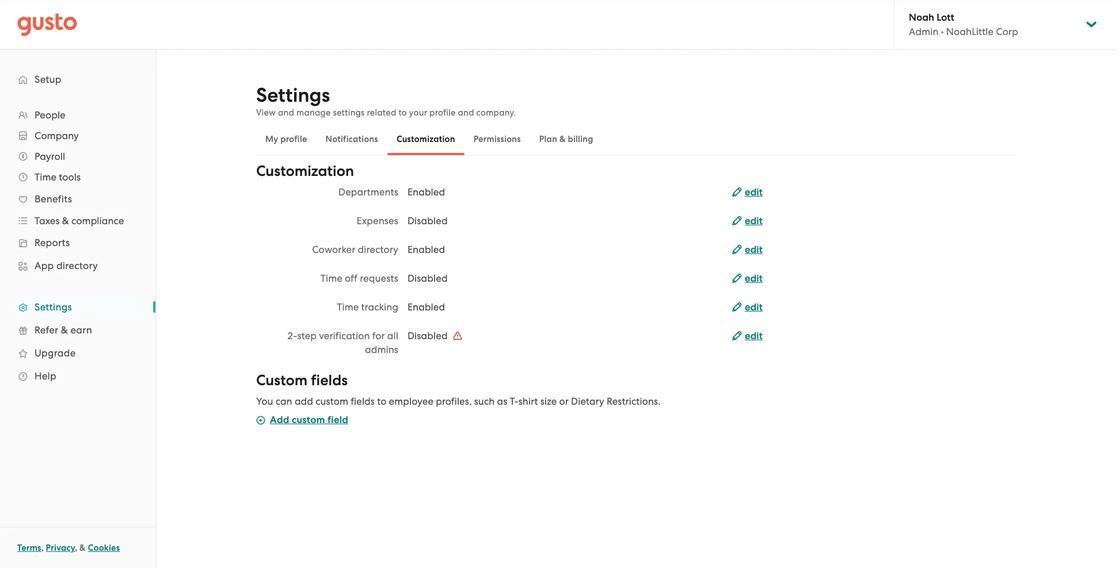 Task type: locate. For each thing, give the bounding box(es) containing it.
1 and from the left
[[278, 108, 294, 118]]

6 edit button from the top
[[732, 330, 763, 344]]

tracking
[[361, 302, 398, 313]]

2 , from the left
[[75, 544, 77, 554]]

help
[[35, 371, 56, 382]]

directory inside gusto navigation 'element'
[[56, 260, 98, 272]]

0 vertical spatial fields
[[311, 372, 348, 390]]

5 edit button from the top
[[732, 301, 763, 315]]

3 edit from the top
[[745, 244, 763, 256]]

benefits link
[[12, 189, 144, 210]]

0 vertical spatial customization
[[397, 134, 455, 145]]

time
[[35, 172, 56, 183], [321, 273, 343, 284], [337, 302, 359, 313]]

2 edit from the top
[[745, 215, 763, 227]]

customization inside button
[[397, 134, 455, 145]]

custom
[[316, 396, 348, 408], [292, 415, 325, 427]]

edit
[[745, 187, 763, 199], [745, 215, 763, 227], [745, 244, 763, 256], [745, 273, 763, 285], [745, 302, 763, 314], [745, 331, 763, 343]]

2 vertical spatial disabled
[[408, 331, 450, 342]]

3 enabled from the top
[[408, 302, 445, 313]]

gusto navigation element
[[0, 50, 155, 407]]

and left the company.
[[458, 108, 474, 118]]

0 horizontal spatial ,
[[41, 544, 44, 554]]

2 disabled from the top
[[408, 273, 448, 284]]

list
[[0, 105, 155, 388]]

2 vertical spatial time
[[337, 302, 359, 313]]

my profile
[[265, 134, 307, 145]]

disabled for 2-step verification for all admins
[[408, 331, 450, 342]]

disabled for expenses
[[408, 215, 448, 227]]

time down payroll on the top left of page
[[35, 172, 56, 183]]

profile right my at the left top
[[281, 134, 307, 145]]

2 vertical spatial enabled
[[408, 302, 445, 313]]

benefits
[[35, 193, 72, 205]]

profile right the 'your'
[[430, 108, 456, 118]]

help link
[[12, 366, 144, 387]]

0 vertical spatial time
[[35, 172, 56, 183]]

to left the 'your'
[[399, 108, 407, 118]]

1 vertical spatial time
[[321, 273, 343, 284]]

0 vertical spatial disabled
[[408, 215, 448, 227]]

to
[[399, 108, 407, 118], [377, 396, 387, 408]]

1 vertical spatial enabled
[[408, 244, 445, 256]]

reports
[[35, 237, 70, 249]]

5 edit from the top
[[745, 302, 763, 314]]

taxes & compliance button
[[12, 211, 144, 231]]

1 vertical spatial fields
[[351, 396, 375, 408]]

0 horizontal spatial settings
[[35, 302, 72, 313]]

fields up "add" on the bottom of the page
[[311, 372, 348, 390]]

6 edit from the top
[[745, 331, 763, 343]]

module__icon___go7vc image
[[453, 332, 462, 341]]

to inside settings view and manage settings related to your profile and company.
[[399, 108, 407, 118]]

disabled right expenses
[[408, 215, 448, 227]]

1 horizontal spatial profile
[[430, 108, 456, 118]]

field
[[328, 415, 349, 427]]

refer & earn link
[[12, 320, 144, 341]]

1 horizontal spatial settings
[[256, 83, 330, 107]]

0 horizontal spatial profile
[[281, 134, 307, 145]]

directory down reports link
[[56, 260, 98, 272]]

disabled
[[408, 215, 448, 227], [408, 273, 448, 284], [408, 331, 450, 342]]

0 vertical spatial directory
[[358, 244, 398, 256]]

departments
[[339, 187, 398, 198]]

4 edit button from the top
[[732, 272, 763, 286]]

custom
[[256, 372, 308, 390]]

2 and from the left
[[458, 108, 474, 118]]

disabled for time off requests
[[408, 273, 448, 284]]

restrictions.
[[607, 396, 661, 408]]

edit for directory
[[745, 244, 763, 256]]

step
[[297, 331, 317, 342]]

2 enabled from the top
[[408, 244, 445, 256]]

, left privacy link
[[41, 544, 44, 554]]

time for time tracking
[[337, 302, 359, 313]]

time tools
[[35, 172, 81, 183]]

1 , from the left
[[41, 544, 44, 554]]

time down off
[[337, 302, 359, 313]]

0 horizontal spatial directory
[[56, 260, 98, 272]]

& inside 'dropdown button'
[[62, 215, 69, 227]]

custom down "add" on the bottom of the page
[[292, 415, 325, 427]]

people
[[35, 109, 65, 121]]

1 horizontal spatial to
[[399, 108, 407, 118]]

& for billing
[[560, 134, 566, 145]]

fields left employee
[[351, 396, 375, 408]]

shirt
[[519, 396, 538, 408]]

time for time tools
[[35, 172, 56, 183]]

custom up field
[[316, 396, 348, 408]]

0 vertical spatial custom
[[316, 396, 348, 408]]

to left employee
[[377, 396, 387, 408]]

3 disabled from the top
[[408, 331, 450, 342]]

1 vertical spatial settings
[[35, 302, 72, 313]]

and right view
[[278, 108, 294, 118]]

cookies
[[88, 544, 120, 554]]

1 enabled from the top
[[408, 187, 445, 198]]

1 horizontal spatial and
[[458, 108, 474, 118]]

customization
[[397, 134, 455, 145], [256, 162, 354, 180]]

earn
[[71, 325, 92, 336]]

edit button for off
[[732, 272, 763, 286]]

company
[[35, 130, 79, 142]]

my
[[265, 134, 278, 145]]

1 vertical spatial disabled
[[408, 273, 448, 284]]

1 edit button from the top
[[732, 186, 763, 200]]

0 horizontal spatial and
[[278, 108, 294, 118]]

disabled right requests
[[408, 273, 448, 284]]

edit for tracking
[[745, 302, 763, 314]]

noah lott admin • noahlittle corp
[[909, 12, 1019, 37]]

app
[[35, 260, 54, 272]]

time left off
[[321, 273, 343, 284]]

directory
[[358, 244, 398, 256], [56, 260, 98, 272]]

payroll
[[35, 151, 65, 162]]

and
[[278, 108, 294, 118], [458, 108, 474, 118]]

permissions button
[[465, 126, 530, 153]]

reports link
[[12, 233, 144, 253]]

privacy
[[46, 544, 75, 554]]

size
[[541, 396, 557, 408]]

for
[[372, 331, 385, 342]]

settings inside list
[[35, 302, 72, 313]]

1 vertical spatial profile
[[281, 134, 307, 145]]

& for earn
[[61, 325, 68, 336]]

customization down the 'your'
[[397, 134, 455, 145]]

privacy link
[[46, 544, 75, 554]]

requests
[[360, 273, 398, 284]]

settings
[[333, 108, 365, 118]]

disabled left module__icon___go7vc
[[408, 331, 450, 342]]

profile inside button
[[281, 134, 307, 145]]

0 vertical spatial enabled
[[408, 187, 445, 198]]

1 horizontal spatial customization
[[397, 134, 455, 145]]

tools
[[59, 172, 81, 183]]

notifications
[[326, 134, 378, 145]]

edit button
[[732, 186, 763, 200], [732, 215, 763, 229], [732, 244, 763, 257], [732, 272, 763, 286], [732, 301, 763, 315], [732, 330, 763, 344]]

0 horizontal spatial customization
[[256, 162, 354, 180]]

1 horizontal spatial directory
[[358, 244, 398, 256]]

settings inside settings view and manage settings related to your profile and company.
[[256, 83, 330, 107]]

settings link
[[12, 297, 144, 318]]

1 disabled from the top
[[408, 215, 448, 227]]

0 vertical spatial profile
[[430, 108, 456, 118]]

& right the taxes
[[62, 215, 69, 227]]

& inside button
[[560, 134, 566, 145]]

you
[[256, 396, 273, 408]]

list containing people
[[0, 105, 155, 388]]

you can add custom fields to employee profiles, such as t-shirt size or dietary restrictions.
[[256, 396, 661, 408]]

time inside "dropdown button"
[[35, 172, 56, 183]]

settings up refer
[[35, 302, 72, 313]]

verification
[[319, 331, 370, 342]]

4 edit from the top
[[745, 273, 763, 285]]

1 vertical spatial directory
[[56, 260, 98, 272]]

admins
[[365, 344, 398, 356]]

home image
[[17, 13, 77, 36]]

or
[[559, 396, 569, 408]]

1 horizontal spatial ,
[[75, 544, 77, 554]]

enabled for departments
[[408, 187, 445, 198]]

upgrade link
[[12, 343, 144, 364]]

& left the "earn"
[[61, 325, 68, 336]]

fields
[[311, 372, 348, 390], [351, 396, 375, 408]]

& right plan
[[560, 134, 566, 145]]

0 vertical spatial settings
[[256, 83, 330, 107]]

0 vertical spatial to
[[399, 108, 407, 118]]

directory down expenses
[[358, 244, 398, 256]]

3 edit button from the top
[[732, 244, 763, 257]]

, left the cookies button
[[75, 544, 77, 554]]

admin
[[909, 26, 939, 37]]

notifications button
[[316, 126, 387, 153]]

&
[[560, 134, 566, 145], [62, 215, 69, 227], [61, 325, 68, 336], [80, 544, 86, 554]]

customization button
[[387, 126, 465, 153]]

upgrade
[[35, 348, 76, 359]]

1 vertical spatial to
[[377, 396, 387, 408]]

settings
[[256, 83, 330, 107], [35, 302, 72, 313]]

,
[[41, 544, 44, 554], [75, 544, 77, 554]]

customization down the my profile
[[256, 162, 354, 180]]

settings up manage
[[256, 83, 330, 107]]



Task type: describe. For each thing, give the bounding box(es) containing it.
lott
[[937, 12, 955, 24]]

expenses
[[357, 215, 398, 227]]

permissions
[[474, 134, 521, 145]]

payroll button
[[12, 146, 144, 167]]

dietary
[[571, 396, 605, 408]]

1 vertical spatial custom
[[292, 415, 325, 427]]

t-
[[510, 396, 519, 408]]

edit button for directory
[[732, 244, 763, 257]]

plan & billing button
[[530, 126, 603, 153]]

app directory
[[35, 260, 98, 272]]

time tracking
[[337, 302, 398, 313]]

manage
[[297, 108, 331, 118]]

people button
[[12, 105, 144, 126]]

as
[[497, 396, 508, 408]]

terms , privacy , & cookies
[[17, 544, 120, 554]]

0 horizontal spatial fields
[[311, 372, 348, 390]]

2-
[[287, 331, 297, 342]]

settings for settings
[[35, 302, 72, 313]]

directory for app directory
[[56, 260, 98, 272]]

billing
[[568, 134, 594, 145]]

terms
[[17, 544, 41, 554]]

such
[[474, 396, 495, 408]]

add custom field link
[[256, 415, 349, 427]]

& for compliance
[[62, 215, 69, 227]]

setup link
[[12, 69, 144, 90]]

all
[[387, 331, 398, 342]]

company button
[[12, 126, 144, 146]]

enabled for time tracking
[[408, 302, 445, 313]]

time for time off requests
[[321, 273, 343, 284]]

noahlittle
[[947, 26, 994, 37]]

refer & earn
[[35, 325, 92, 336]]

•
[[941, 26, 944, 37]]

terms link
[[17, 544, 41, 554]]

edit button for tracking
[[732, 301, 763, 315]]

off
[[345, 273, 358, 284]]

refer
[[35, 325, 58, 336]]

related
[[367, 108, 397, 118]]

my profile button
[[256, 126, 316, 153]]

2 edit button from the top
[[732, 215, 763, 229]]

coworker
[[312, 244, 356, 256]]

cookies button
[[88, 542, 120, 556]]

profiles,
[[436, 396, 472, 408]]

your
[[409, 108, 427, 118]]

plan & billing
[[539, 134, 594, 145]]

directory for coworker directory
[[358, 244, 398, 256]]

setup
[[35, 74, 61, 85]]

plan
[[539, 134, 558, 145]]

compliance
[[71, 215, 124, 227]]

add
[[270, 415, 289, 427]]

time tools button
[[12, 167, 144, 188]]

employee
[[389, 396, 434, 408]]

edit for off
[[745, 273, 763, 285]]

view
[[256, 108, 276, 118]]

2-step verification for all admins
[[287, 331, 398, 356]]

& left the cookies button
[[80, 544, 86, 554]]

coworker directory
[[312, 244, 398, 256]]

can
[[276, 396, 292, 408]]

noah
[[909, 12, 935, 24]]

enabled for coworker directory
[[408, 244, 445, 256]]

1 vertical spatial customization
[[256, 162, 354, 180]]

custom fields
[[256, 372, 348, 390]]

time off requests
[[321, 273, 398, 284]]

corp
[[996, 26, 1019, 37]]

app directory link
[[12, 256, 144, 276]]

edit for step
[[745, 331, 763, 343]]

1 edit from the top
[[745, 187, 763, 199]]

company.
[[477, 108, 516, 118]]

settings for settings view and manage settings related to your profile and company.
[[256, 83, 330, 107]]

settings tabs tab list
[[256, 123, 1016, 155]]

1 horizontal spatial fields
[[351, 396, 375, 408]]

taxes
[[35, 215, 60, 227]]

add
[[295, 396, 313, 408]]

0 horizontal spatial to
[[377, 396, 387, 408]]

add custom field
[[270, 415, 349, 427]]

settings view and manage settings related to your profile and company.
[[256, 83, 516, 118]]

edit button for step
[[732, 330, 763, 344]]

taxes & compliance
[[35, 215, 124, 227]]

profile inside settings view and manage settings related to your profile and company.
[[430, 108, 456, 118]]



Task type: vqa. For each thing, say whether or not it's contained in the screenshot.
'Did'
no



